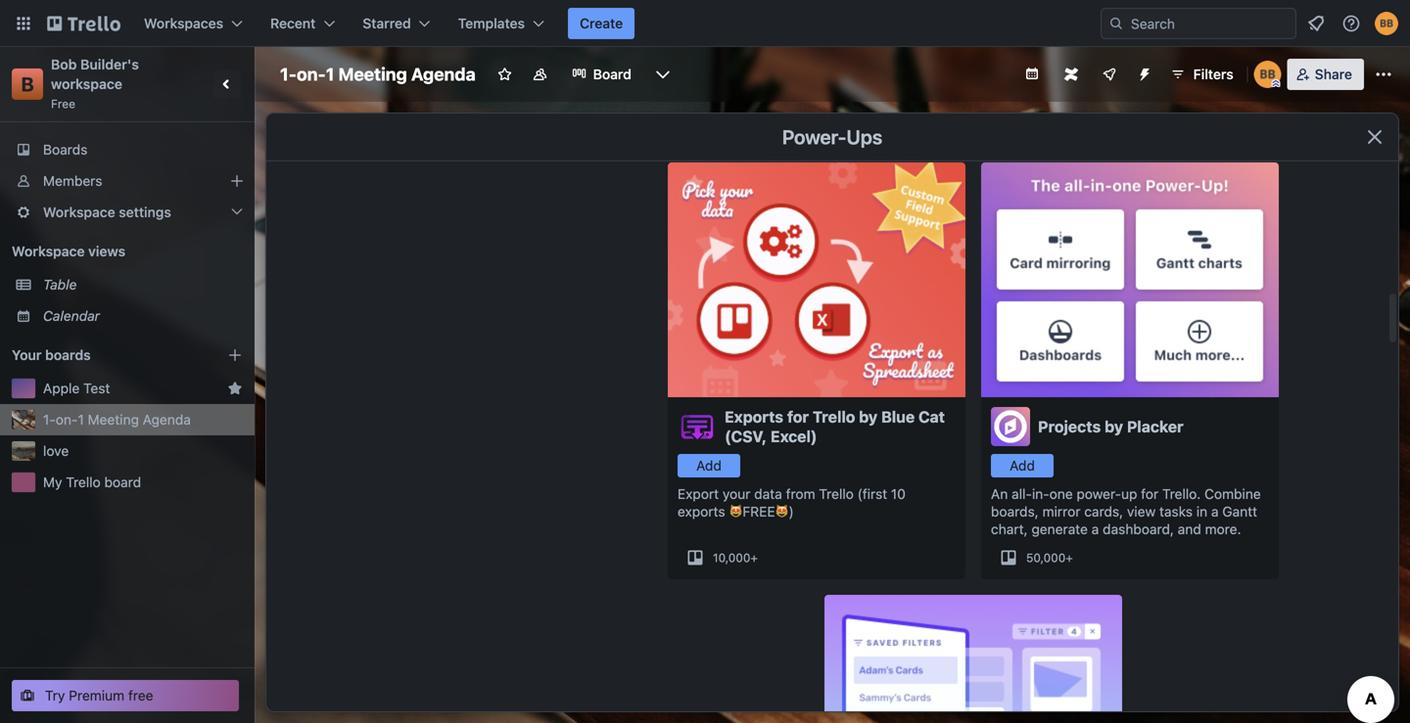 Task type: vqa. For each thing, say whether or not it's contained in the screenshot.
right "Pet"
no



Task type: describe. For each thing, give the bounding box(es) containing it.
calendar
[[43, 308, 100, 324]]

1-on-1 meeting agenda link
[[43, 410, 243, 430]]

all-
[[1012, 486, 1032, 502]]

my
[[43, 474, 62, 491]]

workspaces button
[[132, 8, 255, 39]]

+ for exports for trello by blue cat (csv, excel)
[[750, 551, 758, 565]]

boards link
[[0, 134, 255, 165]]

starred button
[[351, 8, 442, 39]]

meeting inside "link"
[[88, 412, 139, 428]]

workspaces
[[144, 15, 223, 31]]

workspace for workspace views
[[12, 243, 85, 259]]

power-
[[782, 125, 847, 148]]

calendar link
[[43, 306, 243, 326]]

agenda inside "link"
[[143, 412, 191, 428]]

combine
[[1204, 486, 1261, 502]]

workspace
[[51, 76, 122, 92]]

add board image
[[227, 348, 243, 363]]

love link
[[43, 442, 243, 461]]

1- inside 1-on-1 meeting agenda text box
[[280, 64, 297, 85]]

builder's
[[80, 56, 139, 72]]

trello inside 'exports for trello by blue cat (csv, excel)'
[[813, 408, 855, 426]]

apple test link
[[43, 379, 219, 399]]

templates button
[[446, 8, 556, 39]]

try premium free
[[45, 688, 153, 704]]

10,000
[[713, 551, 750, 565]]

generate
[[1031, 521, 1088, 538]]

table
[[43, 277, 77, 293]]

for inside 'exports for trello by blue cat (csv, excel)'
[[787, 408, 809, 426]]

ups
[[847, 125, 882, 148]]

add for projects by placker
[[1010, 458, 1035, 474]]

your
[[723, 486, 750, 502]]

boards
[[45, 347, 91, 363]]

your boards
[[12, 347, 91, 363]]

1-on-1 meeting agenda inside text box
[[280, 64, 476, 85]]

table link
[[43, 275, 243, 295]]

free
[[128, 688, 153, 704]]

filters
[[1193, 66, 1233, 82]]

50,000 +
[[1026, 551, 1073, 565]]

export your data from trello (first 10 exports 😻free😻)
[[678, 486, 906, 520]]

trello inside the export your data from trello (first 10 exports 😻free😻)
[[819, 486, 854, 502]]

settings
[[119, 204, 171, 220]]

exports
[[725, 408, 783, 426]]

members
[[43, 173, 102, 189]]

placker
[[1127, 418, 1184, 436]]

😻free😻)
[[729, 504, 794, 520]]

on- inside "link"
[[56, 412, 78, 428]]

workspace settings button
[[0, 197, 255, 228]]

10,000 +
[[713, 551, 758, 565]]

share
[[1315, 66, 1352, 82]]

trello right my
[[66, 474, 101, 491]]

add button for exports for trello by blue cat (csv, excel)
[[678, 454, 740, 478]]

1 inside text box
[[326, 64, 334, 85]]

bob
[[51, 56, 77, 72]]

agenda inside text box
[[411, 64, 476, 85]]

exports
[[678, 504, 725, 520]]

exports for trello by blue cat (csv, excel)
[[725, 408, 945, 446]]

automation image
[[1129, 59, 1156, 86]]

search image
[[1108, 16, 1124, 31]]

in-
[[1032, 486, 1049, 502]]

an all-in-one power-up for trello. combine boards, mirror cards, view tasks in a gantt chart, generate a dashboard, and more.
[[991, 486, 1261, 538]]

show menu image
[[1374, 65, 1393, 84]]

premium
[[69, 688, 125, 704]]

mirror
[[1042, 504, 1081, 520]]

recent button
[[259, 8, 347, 39]]

workspace settings
[[43, 204, 171, 220]]

board
[[104, 474, 141, 491]]

open information menu image
[[1342, 14, 1361, 33]]

0 horizontal spatial a
[[1092, 521, 1099, 538]]

views
[[88, 243, 125, 259]]

switch to… image
[[14, 14, 33, 33]]

try
[[45, 688, 65, 704]]

data
[[754, 486, 782, 502]]

bob builder's workspace link
[[51, 56, 142, 92]]

b link
[[12, 69, 43, 100]]

1-on-1 meeting agenda inside "link"
[[43, 412, 191, 428]]

chart,
[[991, 521, 1028, 538]]

export
[[678, 486, 719, 502]]

cards,
[[1084, 504, 1123, 520]]

Board name text field
[[270, 59, 485, 90]]

test
[[83, 380, 110, 397]]

0 notifications image
[[1304, 12, 1328, 35]]



Task type: locate. For each thing, give the bounding box(es) containing it.
starred
[[363, 15, 411, 31]]

1 down recent popup button
[[326, 64, 334, 85]]

1 vertical spatial 1-
[[43, 412, 56, 428]]

0 horizontal spatial +
[[750, 551, 758, 565]]

+ for projects by placker
[[1066, 551, 1073, 565]]

1 horizontal spatial +
[[1066, 551, 1073, 565]]

on- down recent popup button
[[297, 64, 326, 85]]

bob builder (bobbuilder40) image right filters
[[1254, 61, 1281, 88]]

dashboard,
[[1103, 521, 1174, 538]]

share button
[[1287, 59, 1364, 90]]

by
[[859, 408, 878, 426], [1105, 418, 1123, 436]]

1- down recent
[[280, 64, 297, 85]]

1-on-1 meeting agenda down starred
[[280, 64, 476, 85]]

board
[[593, 66, 631, 82]]

agenda up "love" link
[[143, 412, 191, 428]]

gantt
[[1222, 504, 1257, 520]]

projects by placker
[[1038, 418, 1184, 436]]

1 horizontal spatial for
[[1141, 486, 1159, 502]]

primary element
[[0, 0, 1410, 47]]

bob builder (bobbuilder40) image right "open information menu" icon
[[1375, 12, 1398, 35]]

1 vertical spatial meeting
[[88, 412, 139, 428]]

1 horizontal spatial by
[[1105, 418, 1123, 436]]

this member is an admin of this board. image
[[1272, 79, 1280, 88]]

workspace down members
[[43, 204, 115, 220]]

starred icon image
[[227, 381, 243, 397]]

your boards with 4 items element
[[12, 344, 198, 367]]

by inside 'exports for trello by blue cat (csv, excel)'
[[859, 408, 878, 426]]

0 vertical spatial meeting
[[338, 64, 407, 85]]

one
[[1049, 486, 1073, 502]]

b
[[21, 72, 34, 95]]

1 vertical spatial workspace
[[12, 243, 85, 259]]

workspace up table
[[12, 243, 85, 259]]

1 down apple test
[[78, 412, 84, 428]]

calendar power-up image
[[1024, 66, 1040, 81]]

(csv,
[[725, 427, 767, 446]]

2 add from the left
[[1010, 458, 1035, 474]]

1 horizontal spatial on-
[[297, 64, 326, 85]]

on-
[[297, 64, 326, 85], [56, 412, 78, 428]]

1 vertical spatial 1-on-1 meeting agenda
[[43, 412, 191, 428]]

a right in
[[1211, 504, 1219, 520]]

0 horizontal spatial agenda
[[143, 412, 191, 428]]

power ups image
[[1101, 67, 1117, 82]]

1 vertical spatial bob builder (bobbuilder40) image
[[1254, 61, 1281, 88]]

meeting inside text box
[[338, 64, 407, 85]]

0 horizontal spatial 1-on-1 meeting agenda
[[43, 412, 191, 428]]

+ down generate
[[1066, 551, 1073, 565]]

for inside 'an all-in-one power-up for trello. combine boards, mirror cards, view tasks in a gantt chart, generate a dashboard, and more.'
[[1141, 486, 1159, 502]]

by left blue
[[859, 408, 878, 426]]

0 horizontal spatial bob builder (bobbuilder40) image
[[1254, 61, 1281, 88]]

recent
[[270, 15, 316, 31]]

0 vertical spatial on-
[[297, 64, 326, 85]]

0 horizontal spatial for
[[787, 408, 809, 426]]

boards,
[[991, 504, 1039, 520]]

0 horizontal spatial on-
[[56, 412, 78, 428]]

create
[[580, 15, 623, 31]]

a down cards,
[[1092, 521, 1099, 538]]

0 horizontal spatial meeting
[[88, 412, 139, 428]]

customize views image
[[653, 65, 673, 84]]

for
[[787, 408, 809, 426], [1141, 486, 1159, 502]]

0 vertical spatial 1
[[326, 64, 334, 85]]

view
[[1127, 504, 1156, 520]]

1 add from the left
[[696, 458, 722, 474]]

1 horizontal spatial meeting
[[338, 64, 407, 85]]

1 horizontal spatial 1
[[326, 64, 334, 85]]

1 horizontal spatial agenda
[[411, 64, 476, 85]]

+
[[750, 551, 758, 565], [1066, 551, 1073, 565]]

1 + from the left
[[750, 551, 758, 565]]

2 + from the left
[[1066, 551, 1073, 565]]

love
[[43, 443, 69, 459]]

your
[[12, 347, 42, 363]]

Search field
[[1124, 9, 1295, 38]]

1 horizontal spatial bob builder (bobbuilder40) image
[[1375, 12, 1398, 35]]

templates
[[458, 15, 525, 31]]

1 horizontal spatial add button
[[991, 454, 1054, 478]]

trello right 'from'
[[819, 486, 854, 502]]

0 vertical spatial bob builder (bobbuilder40) image
[[1375, 12, 1398, 35]]

1 horizontal spatial add
[[1010, 458, 1035, 474]]

my trello board link
[[43, 473, 243, 493]]

up
[[1121, 486, 1137, 502]]

meeting
[[338, 64, 407, 85], [88, 412, 139, 428]]

excel)
[[771, 427, 817, 446]]

1-on-1 meeting agenda down apple test link
[[43, 412, 191, 428]]

tasks
[[1159, 504, 1193, 520]]

from
[[786, 486, 815, 502]]

0 vertical spatial 1-on-1 meeting agenda
[[280, 64, 476, 85]]

add button up export
[[678, 454, 740, 478]]

1 vertical spatial for
[[1141, 486, 1159, 502]]

by left placker
[[1105, 418, 1123, 436]]

bob builder (bobbuilder40) image
[[1375, 12, 1398, 35], [1254, 61, 1281, 88]]

1-on-1 meeting agenda
[[280, 64, 476, 85], [43, 412, 191, 428]]

members link
[[0, 165, 255, 197]]

0 vertical spatial 1-
[[280, 64, 297, 85]]

back to home image
[[47, 8, 120, 39]]

1-
[[280, 64, 297, 85], [43, 412, 56, 428]]

blue
[[881, 408, 915, 426]]

try premium free button
[[12, 681, 239, 712]]

workspace navigation collapse icon image
[[213, 71, 241, 98]]

workspace inside workspace settings dropdown button
[[43, 204, 115, 220]]

1
[[326, 64, 334, 85], [78, 412, 84, 428]]

+ down 😻free😻)
[[750, 551, 758, 565]]

agenda
[[411, 64, 476, 85], [143, 412, 191, 428]]

bob builder's workspace free
[[51, 56, 142, 111]]

1 horizontal spatial 1-on-1 meeting agenda
[[280, 64, 476, 85]]

apple test
[[43, 380, 110, 397]]

1 vertical spatial 1
[[78, 412, 84, 428]]

1 vertical spatial a
[[1092, 521, 1099, 538]]

my trello board
[[43, 474, 141, 491]]

0 horizontal spatial add
[[696, 458, 722, 474]]

on- down apple
[[56, 412, 78, 428]]

an
[[991, 486, 1008, 502]]

workspace views
[[12, 243, 125, 259]]

(first
[[857, 486, 887, 502]]

1 vertical spatial on-
[[56, 412, 78, 428]]

add button up all-
[[991, 454, 1054, 478]]

1 inside "link"
[[78, 412, 84, 428]]

0 horizontal spatial 1
[[78, 412, 84, 428]]

0 vertical spatial a
[[1211, 504, 1219, 520]]

filters button
[[1164, 59, 1239, 90]]

2 add button from the left
[[991, 454, 1054, 478]]

power-
[[1077, 486, 1121, 502]]

50,000
[[1026, 551, 1066, 565]]

power-ups
[[782, 125, 882, 148]]

0 vertical spatial agenda
[[411, 64, 476, 85]]

1 horizontal spatial a
[[1211, 504, 1219, 520]]

for up view at bottom
[[1141, 486, 1159, 502]]

trello up excel)
[[813, 408, 855, 426]]

add button
[[678, 454, 740, 478], [991, 454, 1054, 478]]

cat
[[919, 408, 945, 426]]

add up all-
[[1010, 458, 1035, 474]]

1 vertical spatial agenda
[[143, 412, 191, 428]]

and
[[1178, 521, 1201, 538]]

more.
[[1205, 521, 1241, 538]]

meeting down the test
[[88, 412, 139, 428]]

add up export
[[696, 458, 722, 474]]

0 horizontal spatial 1-
[[43, 412, 56, 428]]

meeting down starred
[[338, 64, 407, 85]]

workspace for workspace settings
[[43, 204, 115, 220]]

add button for projects by placker
[[991, 454, 1054, 478]]

1- inside 1-on-1 meeting agenda "link"
[[43, 412, 56, 428]]

star or unstar board image
[[497, 67, 513, 82]]

trello
[[813, 408, 855, 426], [66, 474, 101, 491], [819, 486, 854, 502]]

on- inside text box
[[297, 64, 326, 85]]

free
[[51, 97, 75, 111]]

1 add button from the left
[[678, 454, 740, 478]]

add for exports for trello by blue cat (csv, excel)
[[696, 458, 722, 474]]

10
[[891, 486, 906, 502]]

workspace
[[43, 204, 115, 220], [12, 243, 85, 259]]

apple
[[43, 380, 80, 397]]

for up excel)
[[787, 408, 809, 426]]

1- up love
[[43, 412, 56, 428]]

create button
[[568, 8, 635, 39]]

0 horizontal spatial add button
[[678, 454, 740, 478]]

add
[[696, 458, 722, 474], [1010, 458, 1035, 474]]

board link
[[560, 59, 643, 90]]

agenda left "star or unstar board" icon
[[411, 64, 476, 85]]

confluence icon image
[[1064, 68, 1078, 81]]

boards
[[43, 141, 87, 158]]

projects
[[1038, 418, 1101, 436]]

0 vertical spatial workspace
[[43, 204, 115, 220]]

in
[[1196, 504, 1208, 520]]

workspace visible image
[[532, 67, 548, 82]]

0 vertical spatial for
[[787, 408, 809, 426]]

trello.
[[1162, 486, 1201, 502]]

1 horizontal spatial 1-
[[280, 64, 297, 85]]

0 horizontal spatial by
[[859, 408, 878, 426]]



